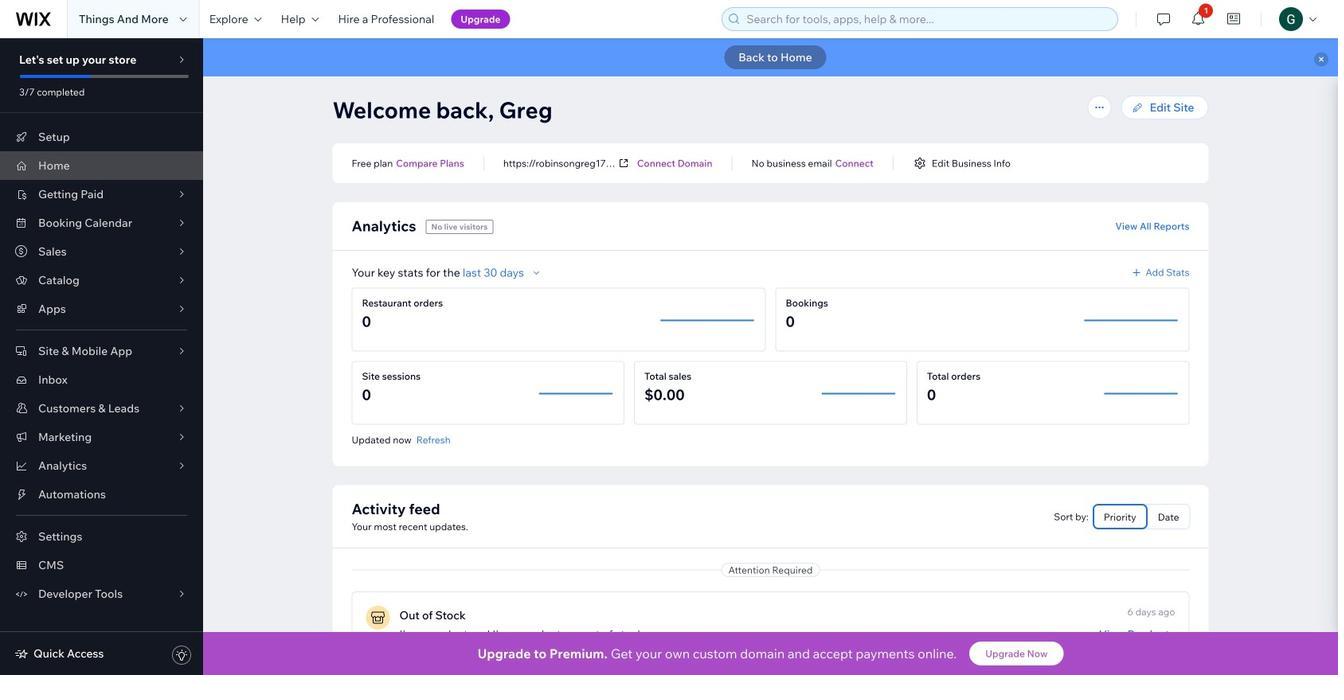 Task type: locate. For each thing, give the bounding box(es) containing it.
sidebar element
[[0, 38, 203, 676]]

alert
[[203, 38, 1338, 76]]



Task type: vqa. For each thing, say whether or not it's contained in the screenshot.
the in the the reach the right target audience create specific groups of contacts that update automatically send personalized email campaigns to drive sales and build trust
no



Task type: describe. For each thing, give the bounding box(es) containing it.
Search for tools, apps, help & more... field
[[742, 8, 1113, 30]]



